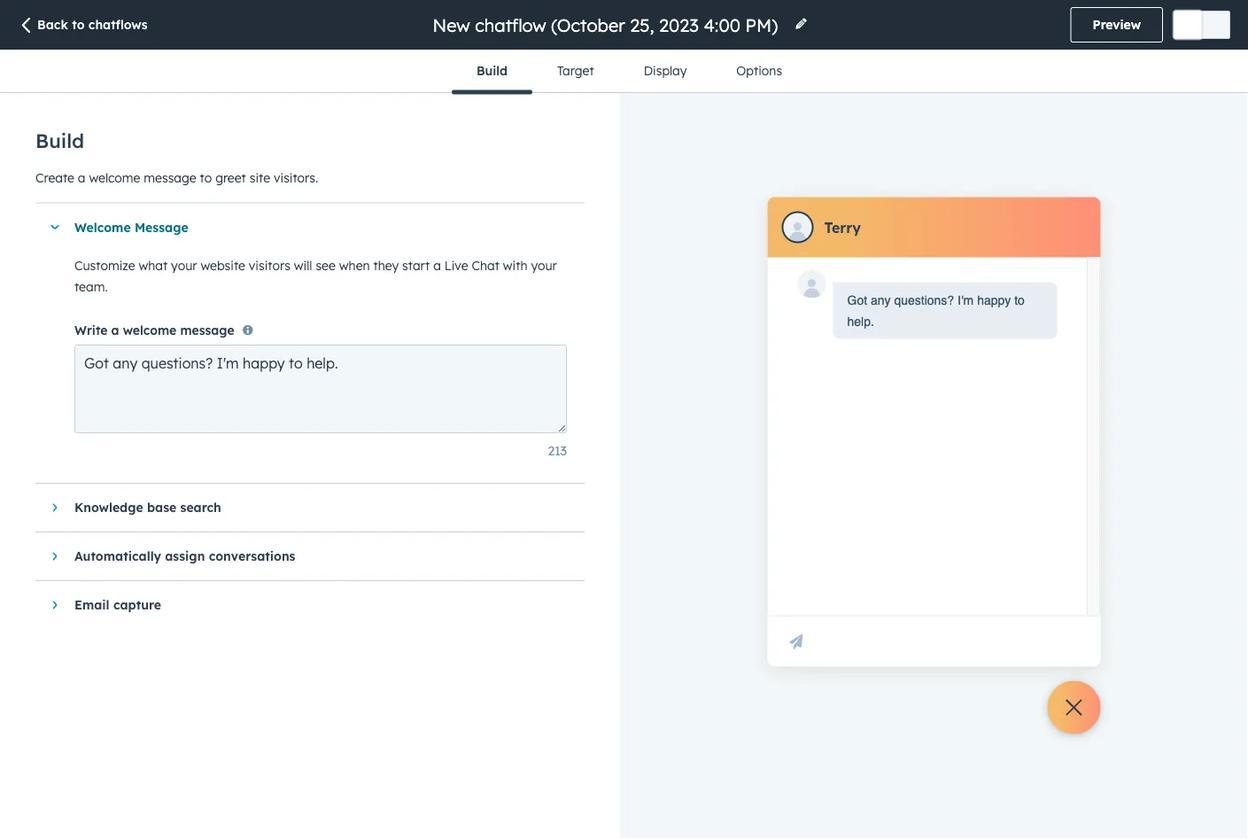 Task type: describe. For each thing, give the bounding box(es) containing it.
preview
[[1093, 17, 1141, 32]]

i'm
[[958, 293, 974, 307]]

team.
[[74, 279, 108, 294]]

customize what your website visitors will see when they start a live chat with your team.
[[74, 257, 557, 294]]

greet
[[215, 170, 246, 185]]

got any questions? i'm happy to help.
[[848, 293, 1025, 328]]

automatically assign conversations
[[74, 549, 296, 564]]

customize
[[74, 257, 135, 273]]

site
[[250, 170, 270, 185]]

caret image for automatically assign conversations
[[53, 551, 57, 562]]

build inside button
[[477, 63, 508, 78]]

chat
[[472, 257, 500, 273]]

welcome message
[[74, 220, 188, 235]]

help.
[[848, 314, 875, 328]]

display button
[[619, 50, 712, 92]]

agent says: got any questions? i'm happy to help. element
[[848, 289, 1044, 332]]

start
[[402, 257, 430, 273]]

a for write a welcome message
[[111, 322, 119, 338]]

visitors
[[249, 257, 291, 273]]

welcome message button
[[35, 203, 567, 251]]

any
[[871, 293, 891, 307]]

happy
[[978, 293, 1011, 307]]

questions?
[[895, 293, 955, 307]]

caret image for email capture
[[53, 600, 57, 610]]

knowledge
[[74, 500, 143, 515]]

with
[[503, 257, 528, 273]]

chatflows
[[88, 17, 148, 32]]

target
[[557, 63, 594, 78]]

options button
[[712, 50, 807, 92]]

1 your from the left
[[171, 257, 197, 273]]

write
[[74, 322, 108, 338]]

live
[[445, 257, 468, 273]]

message for write a welcome message
[[180, 322, 235, 338]]

display
[[644, 63, 687, 78]]

back to chatflows button
[[18, 16, 148, 36]]

navigation containing build
[[452, 50, 807, 94]]

options
[[737, 63, 783, 78]]

website
[[201, 257, 245, 273]]

welcome for create
[[89, 170, 140, 185]]

visitors.
[[274, 170, 318, 185]]

preview button
[[1071, 7, 1164, 43]]



Task type: vqa. For each thing, say whether or not it's contained in the screenshot.
Marketplaces icon at the right top of the page
no



Task type: locate. For each thing, give the bounding box(es) containing it.
0 horizontal spatial a
[[78, 170, 86, 185]]

email
[[74, 597, 110, 613]]

caret image left knowledge
[[53, 502, 57, 513]]

caret image left the email
[[53, 600, 57, 610]]

a right create
[[78, 170, 86, 185]]

message for create a welcome message to greet site visitors.
[[144, 170, 196, 185]]

to right back
[[72, 17, 85, 32]]

to inside got any questions? i'm happy to help.
[[1015, 293, 1025, 307]]

0 horizontal spatial your
[[171, 257, 197, 273]]

welcome up welcome at top
[[89, 170, 140, 185]]

1 vertical spatial a
[[434, 257, 441, 273]]

message
[[135, 220, 188, 235]]

0 vertical spatial a
[[78, 170, 86, 185]]

your right with
[[531, 257, 557, 273]]

your right what
[[171, 257, 197, 273]]

navigation
[[452, 50, 807, 94]]

1 vertical spatial message
[[180, 322, 235, 338]]

to
[[72, 17, 85, 32], [200, 170, 212, 185], [1015, 293, 1025, 307]]

a right write
[[111, 322, 119, 338]]

welcome
[[89, 170, 140, 185], [123, 322, 177, 338]]

0 vertical spatial build
[[477, 63, 508, 78]]

message up message
[[144, 170, 196, 185]]

2 vertical spatial to
[[1015, 293, 1025, 307]]

terry
[[825, 218, 861, 236]]

a for create a welcome message to greet site visitors.
[[78, 170, 86, 185]]

assign
[[165, 549, 205, 564]]

create
[[35, 170, 74, 185]]

2 your from the left
[[531, 257, 557, 273]]

build button
[[452, 50, 533, 94]]

2 caret image from the top
[[53, 551, 57, 562]]

2 vertical spatial caret image
[[53, 600, 57, 610]]

caret image inside email capture dropdown button
[[53, 600, 57, 610]]

see
[[316, 257, 336, 273]]

213
[[548, 443, 567, 458]]

welcome for write
[[123, 322, 177, 338]]

create a welcome message to greet site visitors.
[[35, 170, 318, 185]]

target button
[[533, 50, 619, 92]]

None field
[[431, 13, 784, 37]]

2 horizontal spatial a
[[434, 257, 441, 273]]

0 vertical spatial caret image
[[53, 502, 57, 513]]

2 vertical spatial a
[[111, 322, 119, 338]]

they
[[374, 257, 399, 273]]

email capture
[[74, 597, 161, 613]]

caret image
[[50, 225, 60, 230]]

welcome
[[74, 220, 131, 235]]

Write a welcome message text field
[[74, 345, 567, 433]]

1 horizontal spatial your
[[531, 257, 557, 273]]

1 horizontal spatial to
[[200, 170, 212, 185]]

0 vertical spatial to
[[72, 17, 85, 32]]

0 vertical spatial message
[[144, 170, 196, 185]]

knowledge base search button
[[35, 484, 567, 532]]

0 vertical spatial welcome
[[89, 170, 140, 185]]

build
[[477, 63, 508, 78], [35, 129, 84, 153]]

caret image inside knowledge base search "dropdown button"
[[53, 502, 57, 513]]

back
[[37, 17, 68, 32]]

automatically assign conversations button
[[35, 532, 567, 580]]

build up create
[[35, 129, 84, 153]]

a inside the customize what your website visitors will see when they start a live chat with your team.
[[434, 257, 441, 273]]

1 vertical spatial build
[[35, 129, 84, 153]]

1 vertical spatial welcome
[[123, 322, 177, 338]]

to inside button
[[72, 17, 85, 32]]

will
[[294, 257, 312, 273]]

2 horizontal spatial to
[[1015, 293, 1025, 307]]

capture
[[113, 597, 161, 613]]

write a welcome message
[[74, 322, 235, 338]]

email capture button
[[35, 581, 567, 629]]

what
[[139, 257, 168, 273]]

to left greet
[[200, 170, 212, 185]]

your
[[171, 257, 197, 273], [531, 257, 557, 273]]

welcome right write
[[123, 322, 177, 338]]

caret image
[[53, 502, 57, 513], [53, 551, 57, 562], [53, 600, 57, 610]]

0 horizontal spatial to
[[72, 17, 85, 32]]

got
[[848, 293, 868, 307]]

caret image left automatically
[[53, 551, 57, 562]]

1 vertical spatial to
[[200, 170, 212, 185]]

search
[[180, 500, 221, 515]]

base
[[147, 500, 177, 515]]

1 horizontal spatial a
[[111, 322, 119, 338]]

1 caret image from the top
[[53, 502, 57, 513]]

a left live
[[434, 257, 441, 273]]

message
[[144, 170, 196, 185], [180, 322, 235, 338]]

when
[[339, 257, 370, 273]]

build left target
[[477, 63, 508, 78]]

message down website
[[180, 322, 235, 338]]

conversations
[[209, 549, 296, 564]]

3 caret image from the top
[[53, 600, 57, 610]]

caret image inside automatically assign conversations dropdown button
[[53, 551, 57, 562]]

1 horizontal spatial build
[[477, 63, 508, 78]]

caret image for knowledge base search
[[53, 502, 57, 513]]

a
[[78, 170, 86, 185], [434, 257, 441, 273], [111, 322, 119, 338]]

automatically
[[74, 549, 161, 564]]

to right happy
[[1015, 293, 1025, 307]]

0 horizontal spatial build
[[35, 129, 84, 153]]

1 vertical spatial caret image
[[53, 551, 57, 562]]

knowledge base search
[[74, 500, 221, 515]]

back to chatflows
[[37, 17, 148, 32]]



